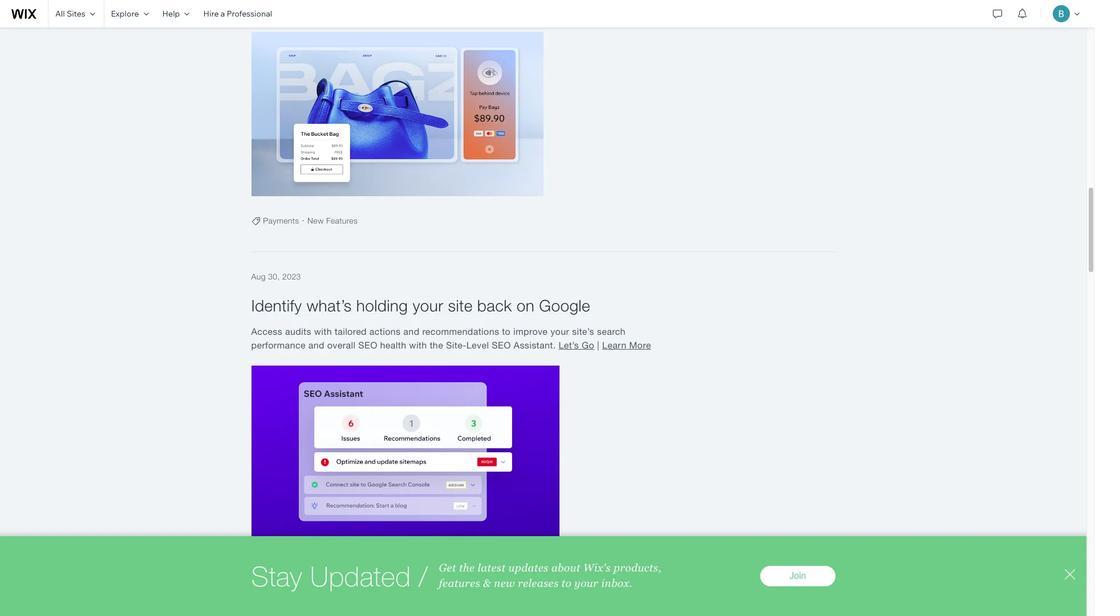 Task type: locate. For each thing, give the bounding box(es) containing it.
explore
[[111, 9, 139, 19]]

all sites
[[55, 9, 85, 19]]

professional
[[227, 9, 272, 19]]

hire
[[203, 9, 219, 19]]

help button
[[156, 0, 197, 27]]



Task type: describe. For each thing, give the bounding box(es) containing it.
hire a professional link
[[197, 0, 279, 27]]

hire a professional
[[203, 9, 272, 19]]

a
[[221, 9, 225, 19]]

all
[[55, 9, 65, 19]]

help
[[162, 9, 180, 19]]

sites
[[67, 9, 85, 19]]



Task type: vqa. For each thing, say whether or not it's contained in the screenshot.
Referral Program
no



